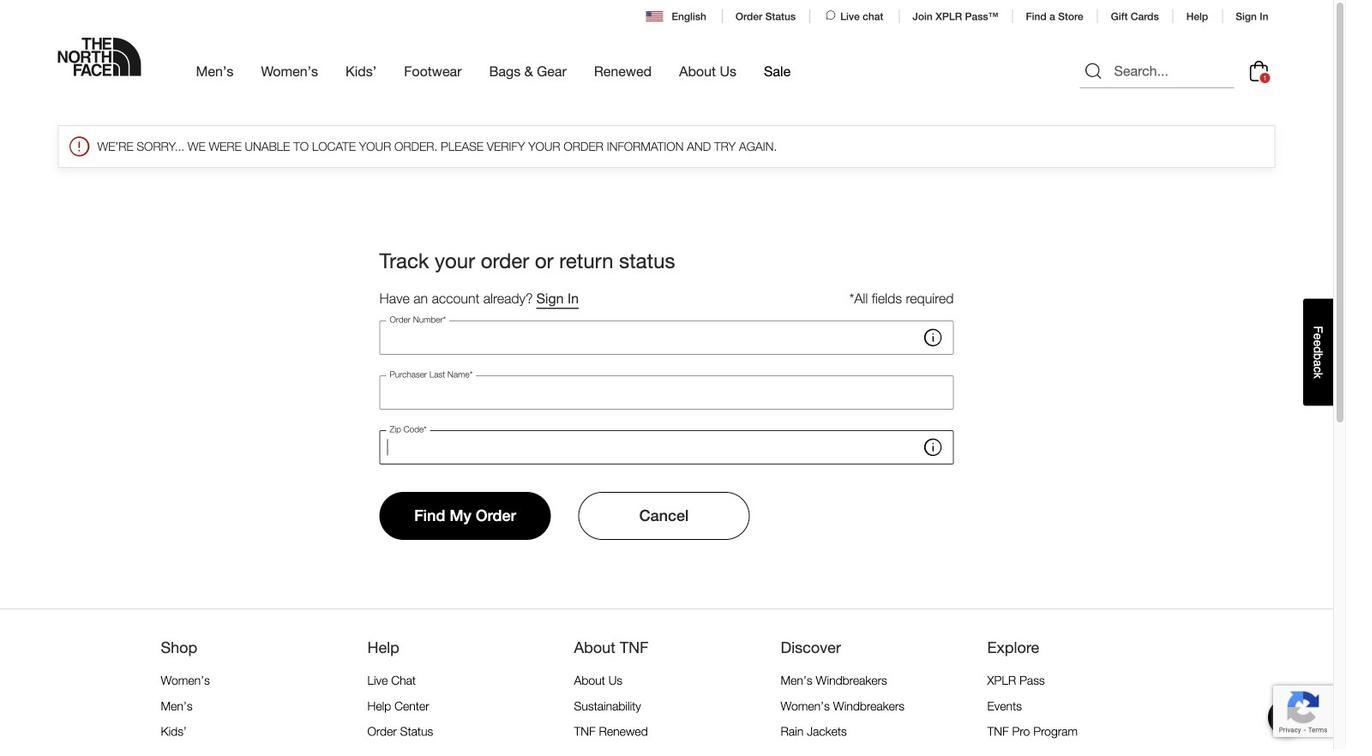 Task type: vqa. For each thing, say whether or not it's contained in the screenshot.
first the info image from the bottom of the page
yes



Task type: locate. For each thing, give the bounding box(es) containing it.
info image
[[922, 326, 946, 350]]

None text field
[[379, 321, 954, 355], [379, 376, 954, 410], [379, 431, 954, 465], [379, 321, 954, 355], [379, 376, 954, 410], [379, 431, 954, 465]]

Search search field
[[1080, 54, 1235, 88]]

the north face home page image
[[58, 38, 141, 76]]

search all image
[[1084, 61, 1104, 82]]



Task type: describe. For each thing, give the bounding box(es) containing it.
info image
[[922, 436, 946, 460]]



